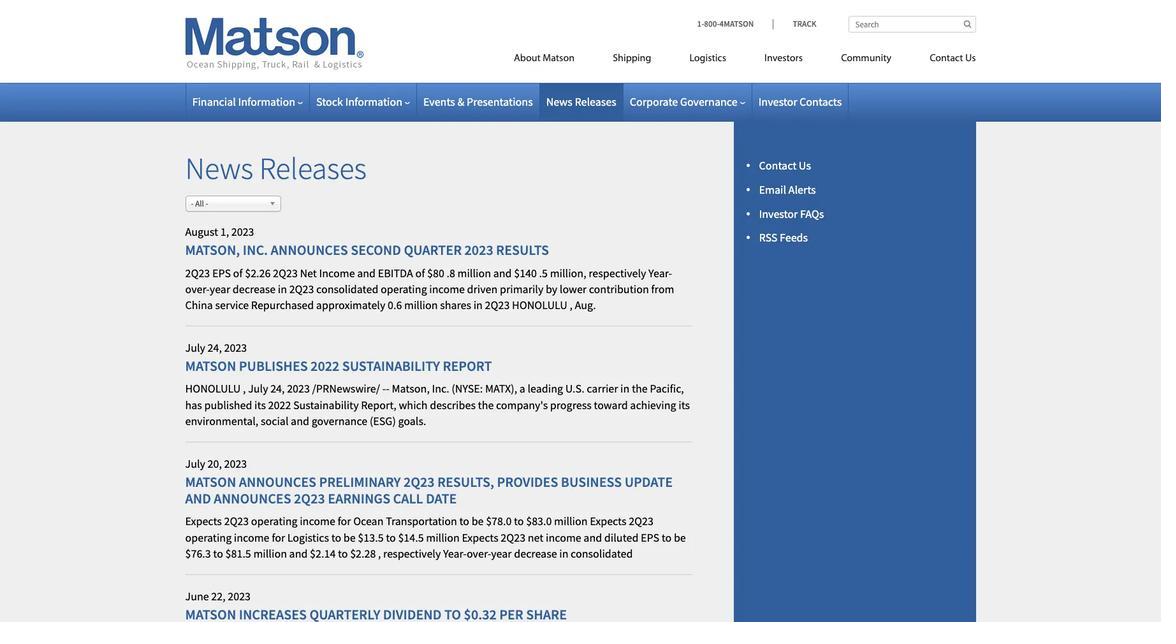 Task type: locate. For each thing, give the bounding box(es) containing it.
0 horizontal spatial information
[[238, 94, 295, 109]]

net
[[528, 531, 544, 545]]

operating down ebitda
[[381, 282, 427, 297]]

income up "$2.14"
[[300, 515, 336, 529]]

eps inside expects 2q23 operating income for ocean transportation to be $78.0 to $83.0 million expects 2q23 operating income for logistics to be $13.5 to $14.5 million expects 2q23 net income and diluted eps to be $76.3 to $81.5 million and $2.14 to $2.28 , respectively year-over-year decrease in consolidated
[[641, 531, 660, 545]]

in
[[278, 282, 287, 297], [474, 298, 483, 313], [621, 382, 630, 396], [560, 547, 569, 561]]

and right "social"
[[291, 414, 309, 429]]

1 vertical spatial consolidated
[[571, 547, 633, 561]]

consolidated inside expects 2q23 operating income for ocean transportation to be $78.0 to $83.0 million expects 2q23 operating income for logistics to be $13.5 to $14.5 million expects 2q23 net income and diluted eps to be $76.3 to $81.5 million and $2.14 to $2.28 , respectively year-over-year decrease in consolidated
[[571, 547, 633, 561]]

year- up from
[[649, 266, 673, 280]]

1 vertical spatial over-
[[467, 547, 491, 561]]

1 horizontal spatial year
[[491, 547, 512, 561]]

2q23 up transportation
[[404, 473, 435, 491]]

-
[[191, 198, 194, 209], [206, 198, 208, 209], [383, 382, 386, 396], [386, 382, 390, 396]]

1 vertical spatial contact
[[760, 158, 797, 173]]

news releases down matson
[[547, 94, 617, 109]]

news down matson
[[547, 94, 573, 109]]

corporate governance
[[630, 94, 738, 109]]

the up achieving
[[632, 382, 648, 396]]

year down "$78.0"
[[491, 547, 512, 561]]

2023 inside 'july 24, 2023 matson publishes 2022 sustainability report'
[[224, 341, 247, 355]]

published
[[204, 398, 252, 412]]

environmental,
[[185, 414, 259, 429]]

0 vertical spatial news
[[547, 94, 573, 109]]

2022 up /prnewswire/
[[311, 357, 340, 375]]

be right diluted
[[674, 531, 686, 545]]

1 of from the left
[[233, 266, 243, 280]]

operating up $81.5
[[251, 515, 298, 529]]

matx),
[[485, 382, 518, 396]]

to right $76.3
[[213, 547, 223, 561]]

in inside expects 2q23 operating income for ocean transportation to be $78.0 to $83.0 million expects 2q23 operating income for logistics to be $13.5 to $14.5 million expects 2q23 net income and diluted eps to be $76.3 to $81.5 million and $2.14 to $2.28 , respectively year-over-year decrease in consolidated
[[560, 547, 569, 561]]

0 horizontal spatial be
[[344, 531, 356, 545]]

0 horizontal spatial decrease
[[233, 282, 276, 297]]

1 horizontal spatial us
[[966, 54, 976, 64]]

0 horizontal spatial 24,
[[208, 341, 222, 355]]

decrease down $2.26
[[233, 282, 276, 297]]

$2.28
[[350, 547, 376, 561]]

over- up "china"
[[185, 282, 210, 297]]

eps down matson, on the left top of the page
[[212, 266, 231, 280]]

2023 inside july 20, 2023 matson announces preliminary 2q23 results, provides business update and announces 2q23 earnings call date
[[224, 457, 247, 471]]

1 horizontal spatial its
[[679, 398, 690, 412]]

operating
[[381, 282, 427, 297], [251, 515, 298, 529], [185, 531, 232, 545]]

honolulu down by
[[512, 298, 568, 313]]

contact us link down search 'image'
[[911, 47, 976, 73]]

0 horizontal spatial over-
[[185, 282, 210, 297]]

logistics inside top menu navigation
[[690, 54, 727, 64]]

- all -
[[191, 198, 208, 209]]

1 vertical spatial honolulu
[[185, 382, 241, 396]]

2q23 left earnings
[[294, 490, 325, 508]]

0 vertical spatial for
[[338, 515, 351, 529]]

0 vertical spatial year-
[[649, 266, 673, 280]]

0 horizontal spatial of
[[233, 266, 243, 280]]

0 horizontal spatial news
[[185, 149, 253, 188]]

respectively up contribution
[[589, 266, 647, 280]]

1 horizontal spatial be
[[472, 515, 484, 529]]

0 horizontal spatial contact us
[[760, 158, 811, 173]]

year up service
[[210, 282, 230, 297]]

repurchased
[[251, 298, 314, 313]]

0 vertical spatial contact us link
[[911, 47, 976, 73]]

1 horizontal spatial ,
[[378, 547, 381, 561]]

investor down the investors 'link'
[[759, 94, 798, 109]]

to left $2.28
[[338, 547, 348, 561]]

, right $2.28
[[378, 547, 381, 561]]

news up - all - link
[[185, 149, 253, 188]]

logistics up "$2.14"
[[288, 531, 329, 545]]

rss
[[760, 231, 778, 245]]

1 information from the left
[[238, 94, 295, 109]]

and left diluted
[[584, 531, 602, 545]]

contact us up email alerts
[[760, 158, 811, 173]]

primarily
[[500, 282, 544, 297]]

respectively down $14.5
[[383, 547, 441, 561]]

and left "$2.14"
[[289, 547, 308, 561]]

information
[[238, 94, 295, 109], [345, 94, 403, 109]]

information right financial
[[238, 94, 295, 109]]

0 horizontal spatial consolidated
[[316, 282, 379, 297]]

feeds
[[780, 231, 808, 245]]

, inside expects 2q23 operating income for ocean transportation to be $78.0 to $83.0 million expects 2q23 operating income for logistics to be $13.5 to $14.5 million expects 2q23 net income and diluted eps to be $76.3 to $81.5 million and $2.14 to $2.28 , respectively year-over-year decrease in consolidated
[[378, 547, 381, 561]]

its
[[255, 398, 266, 412], [679, 398, 690, 412]]

1 horizontal spatial eps
[[641, 531, 660, 545]]

investor faqs
[[760, 206, 824, 221]]

0 horizontal spatial year
[[210, 282, 230, 297]]

1 horizontal spatial logistics
[[690, 54, 727, 64]]

july for announces
[[185, 457, 205, 471]]

1 vertical spatial year
[[491, 547, 512, 561]]

0 vertical spatial eps
[[212, 266, 231, 280]]

1-800-4matson link
[[698, 19, 773, 29]]

0 vertical spatial logistics
[[690, 54, 727, 64]]

to left $14.5
[[386, 531, 396, 545]]

contact inside top menu navigation
[[930, 54, 964, 64]]

july for publishes
[[185, 341, 205, 355]]

1 vertical spatial 2022
[[268, 398, 291, 412]]

0 vertical spatial 2022
[[311, 357, 340, 375]]

2 horizontal spatial ,
[[570, 298, 573, 313]]

provides
[[497, 473, 559, 491]]

earnings
[[328, 490, 391, 508]]

email
[[760, 182, 787, 197]]

1 horizontal spatial of
[[416, 266, 425, 280]]

0 vertical spatial 24,
[[208, 341, 222, 355]]

1 horizontal spatial million
[[426, 531, 460, 545]]

1 horizontal spatial decrease
[[514, 547, 557, 561]]

2023 right 20,
[[224, 457, 247, 471]]

1 horizontal spatial respectively
[[589, 266, 647, 280]]

1 vertical spatial 24,
[[271, 382, 285, 396]]

driven
[[467, 282, 498, 297]]

logistics down 800-
[[690, 54, 727, 64]]

contact down search search field
[[930, 54, 964, 64]]

$14.5
[[398, 531, 424, 545]]

0 horizontal spatial 2022
[[268, 398, 291, 412]]

august 1, 2023 matson, inc. announces second quarter 2023 results
[[185, 225, 549, 259]]

email alerts
[[760, 182, 816, 197]]

decrease inside expects 2q23 operating income for ocean transportation to be $78.0 to $83.0 million expects 2q23 operating income for logistics to be $13.5 to $14.5 million expects 2q23 net income and diluted eps to be $76.3 to $81.5 million and $2.14 to $2.28 , respectively year-over-year decrease in consolidated
[[514, 547, 557, 561]]

million down transportation
[[426, 531, 460, 545]]

contact us down search 'image'
[[930, 54, 976, 64]]

call
[[393, 490, 423, 508]]

over- down "$78.0"
[[467, 547, 491, 561]]

0 vertical spatial us
[[966, 54, 976, 64]]

expects down "and"
[[185, 515, 222, 529]]

operating up $76.3
[[185, 531, 232, 545]]

income right net
[[546, 531, 582, 545]]

to right "$78.0"
[[514, 515, 524, 529]]

1 horizontal spatial contact
[[930, 54, 964, 64]]

1 vertical spatial respectively
[[383, 547, 441, 561]]

information for stock information
[[345, 94, 403, 109]]

matson down 20,
[[185, 473, 236, 491]]

1 vertical spatial decrease
[[514, 547, 557, 561]]

business
[[561, 473, 622, 491]]

- all - link
[[185, 196, 281, 212]]

year inside expects 2q23 operating income for ocean transportation to be $78.0 to $83.0 million expects 2q23 operating income for logistics to be $13.5 to $14.5 million expects 2q23 net income and diluted eps to be $76.3 to $81.5 million and $2.14 to $2.28 , respectively year-over-year decrease in consolidated
[[491, 547, 512, 561]]

million right '$83.0'
[[554, 515, 588, 529]]

1 horizontal spatial news releases
[[547, 94, 617, 109]]

all
[[195, 198, 204, 209]]

be up $2.28
[[344, 531, 356, 545]]

be
[[472, 515, 484, 529], [344, 531, 356, 545], [674, 531, 686, 545]]

1 horizontal spatial contact us
[[930, 54, 976, 64]]

2023 right 1,
[[231, 225, 254, 239]]

0 vertical spatial respectively
[[589, 266, 647, 280]]

matson for matson publishes 2022 sustainability report
[[185, 357, 236, 375]]

logistics inside expects 2q23 operating income for ocean transportation to be $78.0 to $83.0 million expects 2q23 operating income for logistics to be $13.5 to $14.5 million expects 2q23 net income and diluted eps to be $76.3 to $81.5 million and $2.14 to $2.28 , respectively year-over-year decrease in consolidated
[[288, 531, 329, 545]]

1 horizontal spatial contact us link
[[911, 47, 976, 73]]

0 vertical spatial million
[[554, 515, 588, 529]]

of
[[233, 266, 243, 280], [416, 266, 425, 280]]

2q23 down matson, on the left top of the page
[[185, 266, 210, 280]]

announces up net
[[271, 241, 348, 259]]

information right stock
[[345, 94, 403, 109]]

1 horizontal spatial year-
[[649, 266, 673, 280]]

0 horizontal spatial respectively
[[383, 547, 441, 561]]

2022
[[311, 357, 340, 375], [268, 398, 291, 412]]

matson up has
[[185, 357, 236, 375]]

4matson
[[720, 19, 754, 29]]

1 vertical spatial matson
[[185, 473, 236, 491]]

24, down publishes on the left
[[271, 382, 285, 396]]

1 vertical spatial news releases
[[185, 149, 367, 188]]

1 vertical spatial contact us link
[[760, 158, 811, 173]]

0 vertical spatial contact
[[930, 54, 964, 64]]

1 horizontal spatial the
[[632, 382, 648, 396]]

0 vertical spatial matson
[[185, 357, 236, 375]]

carrier
[[587, 382, 619, 396]]

0 vertical spatial honolulu
[[512, 298, 568, 313]]

shipping
[[613, 54, 652, 64]]

1 horizontal spatial information
[[345, 94, 403, 109]]

of left $2.26
[[233, 266, 243, 280]]

2022 inside 'july 24, 2023 matson publishes 2022 sustainability report'
[[311, 357, 340, 375]]

july down "china"
[[185, 341, 205, 355]]

date
[[426, 490, 457, 508]]

news releases up - all - link
[[185, 149, 367, 188]]

None search field
[[849, 16, 976, 33]]

24, inside honolulu , july 24, 2023 /prnewswire/ -- matson, inc. (nyse: matx), a leading u.s. carrier in the pacific, has published its 2022 sustainability report, which describes the company's progress toward achieving its environmental, social and governance (esg) goals.
[[271, 382, 285, 396]]

shipping link
[[594, 47, 671, 73]]

contact us inside top menu navigation
[[930, 54, 976, 64]]

0 horizontal spatial its
[[255, 398, 266, 412]]

results
[[496, 241, 549, 259]]

alerts
[[789, 182, 816, 197]]

0 horizontal spatial contact
[[760, 158, 797, 173]]

expects down "$78.0"
[[462, 531, 499, 545]]

june
[[185, 590, 209, 604]]

goals.
[[398, 414, 426, 429]]

july down publishes on the left
[[248, 382, 268, 396]]

2023 up sustainability
[[287, 382, 310, 396]]

1 horizontal spatial honolulu
[[512, 298, 568, 313]]

2q23 up diluted
[[629, 515, 654, 529]]

july
[[185, 341, 205, 355], [248, 382, 268, 396], [185, 457, 205, 471]]

1 matson from the top
[[185, 357, 236, 375]]

,
[[570, 298, 573, 313], [243, 382, 246, 396], [378, 547, 381, 561]]

matson,
[[185, 241, 240, 259]]

consolidated down diluted
[[571, 547, 633, 561]]

financial
[[192, 94, 236, 109]]

stock
[[316, 94, 343, 109]]

income inside 2q23 eps of $2.26 2q23 net income and ebitda of $80 .8 million and $140 .5 million, respectively year- over-year decrease in 2q23 consolidated operating income driven primarily by lower contribution from china service repurchased approximately 0.6 million shares in 2q23 honolulu , aug.
[[430, 282, 465, 297]]

0 horizontal spatial the
[[478, 398, 494, 412]]

honolulu up published
[[185, 382, 241, 396]]

describes
[[430, 398, 476, 412]]

us down search 'image'
[[966, 54, 976, 64]]

$2.26
[[245, 266, 271, 280]]

its up "social"
[[255, 398, 266, 412]]

decrease down net
[[514, 547, 557, 561]]

2023 inside honolulu , july 24, 2023 /prnewswire/ -- matson, inc. (nyse: matx), a leading u.s. carrier in the pacific, has published its 2022 sustainability report, which describes the company's progress toward achieving its environmental, social and governance (esg) goals.
[[287, 382, 310, 396]]

of left $80
[[416, 266, 425, 280]]

investor up rss feeds link
[[760, 206, 798, 221]]

2q23 eps of $2.26 2q23 net income and ebitda of $80 .8 million and $140 .5 million, respectively year- over-year decrease in 2q23 consolidated operating income driven primarily by lower contribution from china service repurchased approximately 0.6 million shares in 2q23 honolulu , aug.
[[185, 266, 675, 313]]

0 horizontal spatial for
[[272, 531, 285, 545]]

1 vertical spatial releases
[[259, 149, 367, 188]]

to
[[460, 515, 470, 529], [514, 515, 524, 529], [332, 531, 341, 545], [386, 531, 396, 545], [662, 531, 672, 545], [213, 547, 223, 561], [338, 547, 348, 561]]

news releases
[[547, 94, 617, 109], [185, 149, 367, 188]]

us inside top menu navigation
[[966, 54, 976, 64]]

0 horizontal spatial contact us link
[[760, 158, 811, 173]]

information for financial information
[[238, 94, 295, 109]]

july inside 'july 24, 2023 matson publishes 2022 sustainability report'
[[185, 341, 205, 355]]

0 horizontal spatial news releases
[[185, 149, 367, 188]]

corporate governance link
[[630, 94, 746, 109]]

1 vertical spatial us
[[799, 158, 811, 173]]

its down pacific,
[[679, 398, 690, 412]]

honolulu , july 24, 2023 /prnewswire/ -- matson, inc. (nyse: matx), a leading u.s. carrier in the pacific, has published its 2022 sustainability report, which describes the company's progress toward achieving its environmental, social and governance (esg) goals.
[[185, 382, 690, 429]]

year- down transportation
[[443, 547, 467, 561]]

0 horizontal spatial eps
[[212, 266, 231, 280]]

0 vertical spatial operating
[[381, 282, 427, 297]]

respectively inside expects 2q23 operating income for ocean transportation to be $78.0 to $83.0 million expects 2q23 operating income for logistics to be $13.5 to $14.5 million expects 2q23 net income and diluted eps to be $76.3 to $81.5 million and $2.14 to $2.28 , respectively year-over-year decrease in consolidated
[[383, 547, 441, 561]]

eps
[[212, 266, 231, 280], [641, 531, 660, 545]]

1 horizontal spatial operating
[[251, 515, 298, 529]]

0 vertical spatial decrease
[[233, 282, 276, 297]]

2022 up "social"
[[268, 398, 291, 412]]

matson
[[543, 54, 575, 64]]

, left aug.
[[570, 298, 573, 313]]

0 horizontal spatial honolulu
[[185, 382, 241, 396]]

matson image
[[185, 18, 364, 70]]

income
[[319, 266, 355, 280]]

2 information from the left
[[345, 94, 403, 109]]

contact us link up email alerts
[[760, 158, 811, 173]]

be left "$78.0"
[[472, 515, 484, 529]]

2023 right '22,'
[[228, 590, 251, 604]]

in inside honolulu , july 24, 2023 /prnewswire/ -- matson, inc. (nyse: matx), a leading u.s. carrier in the pacific, has published its 2022 sustainability report, which describes the company's progress toward achieving its environmental, social and governance (esg) goals.
[[621, 382, 630, 396]]

july inside july 20, 2023 matson announces preliminary 2q23 results, provides business update and announces 2q23 earnings call date
[[185, 457, 205, 471]]

1 vertical spatial year-
[[443, 547, 467, 561]]

24, down "china"
[[208, 341, 222, 355]]

eps right diluted
[[641, 531, 660, 545]]

0 vertical spatial over-
[[185, 282, 210, 297]]

1 horizontal spatial consolidated
[[571, 547, 633, 561]]

0 vertical spatial news releases
[[547, 94, 617, 109]]

contact
[[930, 54, 964, 64], [760, 158, 797, 173]]

1 vertical spatial july
[[248, 382, 268, 396]]

2023 up publishes on the left
[[224, 341, 247, 355]]

, up published
[[243, 382, 246, 396]]

contact up email
[[760, 158, 797, 173]]

year
[[210, 282, 230, 297], [491, 547, 512, 561]]

about matson
[[514, 54, 575, 64]]

consolidated up approximately
[[316, 282, 379, 297]]

consolidated
[[316, 282, 379, 297], [571, 547, 633, 561]]

2 vertical spatial july
[[185, 457, 205, 471]]

expects up diluted
[[590, 515, 627, 529]]

0 vertical spatial july
[[185, 341, 205, 355]]

, inside 2q23 eps of $2.26 2q23 net income and ebitda of $80 .8 million and $140 .5 million, respectively year- over-year decrease in 2q23 consolidated operating income driven primarily by lower contribution from china service repurchased approximately 0.6 million shares in 2q23 honolulu , aug.
[[570, 298, 573, 313]]

$83.0
[[526, 515, 552, 529]]

track link
[[773, 19, 817, 29]]

decrease inside 2q23 eps of $2.26 2q23 net income and ebitda of $80 .8 million and $140 .5 million, respectively year- over-year decrease in 2q23 consolidated operating income driven primarily by lower contribution from china service repurchased approximately 0.6 million shares in 2q23 honolulu , aug.
[[233, 282, 276, 297]]

0 vertical spatial year
[[210, 282, 230, 297]]

1 horizontal spatial over-
[[467, 547, 491, 561]]

logistics link
[[671, 47, 746, 73]]

over- inside 2q23 eps of $2.26 2q23 net income and ebitda of $80 .8 million and $140 .5 million, respectively year- over-year decrease in 2q23 consolidated operating income driven primarily by lower contribution from china service repurchased approximately 0.6 million shares in 2q23 honolulu , aug.
[[185, 282, 210, 297]]

lower
[[560, 282, 587, 297]]

and inside honolulu , july 24, 2023 /prnewswire/ -- matson, inc. (nyse: matx), a leading u.s. carrier in the pacific, has published its 2022 sustainability report, which describes the company's progress toward achieving its environmental, social and governance (esg) goals.
[[291, 414, 309, 429]]

0 vertical spatial consolidated
[[316, 282, 379, 297]]

respectively
[[589, 266, 647, 280], [383, 547, 441, 561]]

financial information link
[[192, 94, 303, 109]]

faqs
[[801, 206, 824, 221]]

operating inside 2q23 eps of $2.26 2q23 net income and ebitda of $80 .8 million and $140 .5 million, respectively year- over-year decrease in 2q23 consolidated operating income driven primarily by lower contribution from china service repurchased approximately 0.6 million shares in 2q23 honolulu , aug.
[[381, 282, 427, 297]]

community
[[842, 54, 892, 64]]

july left 20,
[[185, 457, 205, 471]]

honolulu inside 2q23 eps of $2.26 2q23 net income and ebitda of $80 .8 million and $140 .5 million, respectively year- over-year decrease in 2q23 consolidated operating income driven primarily by lower contribution from china service repurchased approximately 0.6 million shares in 2q23 honolulu , aug.
[[512, 298, 568, 313]]

0.6 million
[[388, 298, 438, 313]]

which
[[399, 398, 428, 412]]

million right $81.5
[[254, 547, 287, 561]]

Search search field
[[849, 16, 976, 33]]

us
[[966, 54, 976, 64], [799, 158, 811, 173]]

0 vertical spatial releases
[[575, 94, 617, 109]]

matson inside 'july 24, 2023 matson publishes 2022 sustainability report'
[[185, 357, 236, 375]]

0 horizontal spatial million
[[254, 547, 287, 561]]

financial information
[[192, 94, 295, 109]]

1 vertical spatial news
[[185, 149, 253, 188]]

matson inside july 20, 2023 matson announces preliminary 2q23 results, provides business update and announces 2q23 earnings call date
[[185, 473, 236, 491]]

us up alerts
[[799, 158, 811, 173]]

income up shares
[[430, 282, 465, 297]]

2 vertical spatial ,
[[378, 547, 381, 561]]

1 horizontal spatial releases
[[575, 94, 617, 109]]

1 horizontal spatial 24,
[[271, 382, 285, 396]]

the down matx),
[[478, 398, 494, 412]]

2 matson from the top
[[185, 473, 236, 491]]

to up "$2.14"
[[332, 531, 341, 545]]

$13.5
[[358, 531, 384, 545]]

expects
[[185, 515, 222, 529], [590, 515, 627, 529], [462, 531, 499, 545]]

1 horizontal spatial expects
[[462, 531, 499, 545]]

0 vertical spatial contact us
[[930, 54, 976, 64]]

contact us
[[930, 54, 976, 64], [760, 158, 811, 173]]

0 horizontal spatial operating
[[185, 531, 232, 545]]

1 horizontal spatial 2022
[[311, 357, 340, 375]]

aug.
[[575, 298, 596, 313]]

track
[[793, 19, 817, 29]]

1 vertical spatial investor
[[760, 206, 798, 221]]

eps inside 2q23 eps of $2.26 2q23 net income and ebitda of $80 .8 million and $140 .5 million, respectively year- over-year decrease in 2q23 consolidated operating income driven primarily by lower contribution from china service repurchased approximately 0.6 million shares in 2q23 honolulu , aug.
[[212, 266, 231, 280]]

1 vertical spatial the
[[478, 398, 494, 412]]

1-
[[698, 19, 705, 29]]

/prnewswire/
[[312, 382, 380, 396]]

events & presentations
[[424, 94, 533, 109]]



Task type: vqa. For each thing, say whether or not it's contained in the screenshot.
the left 9,
no



Task type: describe. For each thing, give the bounding box(es) containing it.
july 24, 2023 matson publishes 2022 sustainability report
[[185, 341, 492, 375]]

announces inside 'august 1, 2023 matson, inc. announces second quarter 2023 results'
[[271, 241, 348, 259]]

ebitda
[[378, 266, 413, 280]]

investors
[[765, 54, 803, 64]]

investors link
[[746, 47, 822, 73]]

announces down "social"
[[239, 473, 316, 491]]

to right diluted
[[662, 531, 672, 545]]

contribution
[[589, 282, 649, 297]]

respectively inside 2q23 eps of $2.26 2q23 net income and ebitda of $80 .8 million and $140 .5 million, respectively year- over-year decrease in 2q23 consolidated operating income driven primarily by lower contribution from china service repurchased approximately 0.6 million shares in 2q23 honolulu , aug.
[[589, 266, 647, 280]]

pacific,
[[650, 382, 684, 396]]

$80
[[427, 266, 445, 280]]

matson for matson announces preliminary 2q23 results, provides business update and announces 2q23 earnings call date
[[185, 473, 236, 491]]

matson, inc. announces second quarter 2023 results link
[[185, 241, 549, 259]]

to left "$78.0"
[[460, 515, 470, 529]]

leading
[[528, 382, 563, 396]]

$76.3
[[185, 547, 211, 561]]

stock information link
[[316, 94, 410, 109]]

0 vertical spatial the
[[632, 382, 648, 396]]

1 vertical spatial for
[[272, 531, 285, 545]]

matson announces preliminary 2q23 results, provides business update and announces 2q23 earnings call date link
[[185, 473, 673, 508]]

and left '$140'
[[494, 266, 512, 280]]

expects 2q23 operating income for ocean transportation to be $78.0 to $83.0 million expects 2q23 operating income for logistics to be $13.5 to $14.5 million expects 2q23 net income and diluted eps to be $76.3 to $81.5 million and $2.14 to $2.28 , respectively year-over-year decrease in consolidated
[[185, 515, 686, 561]]

2023 for july 20, 2023 matson announces preliminary 2q23 results, provides business update and announces 2q23 earnings call date
[[224, 457, 247, 471]]

governance
[[312, 414, 368, 429]]

0 horizontal spatial us
[[799, 158, 811, 173]]

2q23 down "$78.0"
[[501, 531, 526, 545]]

toward
[[594, 398, 628, 412]]

governance
[[681, 94, 738, 109]]

2q23 down the driven
[[485, 298, 510, 313]]

transportation
[[386, 515, 457, 529]]

2q23 up $81.5
[[224, 515, 249, 529]]

2 horizontal spatial be
[[674, 531, 686, 545]]

u.s.
[[566, 382, 585, 396]]

inc.
[[432, 382, 450, 396]]

top menu navigation
[[457, 47, 976, 73]]

second
[[351, 241, 401, 259]]

ocean
[[354, 515, 384, 529]]

20,
[[208, 457, 222, 471]]

$78.0
[[486, 515, 512, 529]]

inc.
[[243, 241, 268, 259]]

net
[[300, 266, 317, 280]]

approximately
[[316, 298, 386, 313]]

consolidated inside 2q23 eps of $2.26 2q23 net income and ebitda of $80 .8 million and $140 .5 million, respectively year- over-year decrease in 2q23 consolidated operating income driven primarily by lower contribution from china service repurchased approximately 0.6 million shares in 2q23 honolulu , aug.
[[316, 282, 379, 297]]

by
[[546, 282, 558, 297]]

2 horizontal spatial expects
[[590, 515, 627, 529]]

2023 for june 22, 2023
[[228, 590, 251, 604]]

august
[[185, 225, 218, 239]]

$81.5
[[226, 547, 251, 561]]

(nyse:
[[452, 382, 483, 396]]

sustainability
[[342, 357, 440, 375]]

report,
[[361, 398, 397, 412]]

report
[[443, 357, 492, 375]]

and down matson, inc. announces second quarter 2023 results link
[[357, 266, 376, 280]]

2 of from the left
[[416, 266, 425, 280]]

update
[[625, 473, 673, 491]]

2023 for july 24, 2023 matson publishes 2022 sustainability report
[[224, 341, 247, 355]]

june 22, 2023
[[185, 590, 251, 604]]

(esg)
[[370, 414, 396, 429]]

2023 for august 1, 2023 matson, inc. announces second quarter 2023 results
[[231, 225, 254, 239]]

1,
[[221, 225, 229, 239]]

1-800-4matson
[[698, 19, 754, 29]]

publishes
[[239, 357, 308, 375]]

about matson link
[[495, 47, 594, 73]]

2022 inside honolulu , july 24, 2023 /prnewswire/ -- matson, inc. (nyse: matx), a leading u.s. carrier in the pacific, has published its 2022 sustainability report, which describes the company's progress toward achieving its environmental, social and governance (esg) goals.
[[268, 398, 291, 412]]

2 vertical spatial operating
[[185, 531, 232, 545]]

achieving
[[631, 398, 677, 412]]

corporate
[[630, 94, 678, 109]]

preliminary
[[319, 473, 401, 491]]

2q23 down net
[[289, 282, 314, 297]]

investor for investor contacts
[[759, 94, 798, 109]]

0 horizontal spatial expects
[[185, 515, 222, 529]]

1 its from the left
[[255, 398, 266, 412]]

year inside 2q23 eps of $2.26 2q23 net income and ebitda of $80 .8 million and $140 .5 million, respectively year- over-year decrease in 2q23 consolidated operating income driven primarily by lower contribution from china service repurchased approximately 0.6 million shares in 2q23 honolulu , aug.
[[210, 282, 230, 297]]

contacts
[[800, 94, 842, 109]]

email alerts link
[[760, 182, 816, 197]]

investor faqs link
[[760, 206, 824, 221]]

rss feeds link
[[760, 231, 808, 245]]

honolulu inside honolulu , july 24, 2023 /prnewswire/ -- matson, inc. (nyse: matx), a leading u.s. carrier in the pacific, has published its 2022 sustainability report, which describes the company's progress toward achieving its environmental, social and governance (esg) goals.
[[185, 382, 241, 396]]

0 horizontal spatial releases
[[259, 149, 367, 188]]

events
[[424, 94, 455, 109]]

sustainability
[[293, 398, 359, 412]]

year- inside expects 2q23 operating income for ocean transportation to be $78.0 to $83.0 million expects 2q23 operating income for logistics to be $13.5 to $14.5 million expects 2q23 net income and diluted eps to be $76.3 to $81.5 million and $2.14 to $2.28 , respectively year-over-year decrease in consolidated
[[443, 547, 467, 561]]

2 vertical spatial million
[[254, 547, 287, 561]]

income up $81.5
[[234, 531, 270, 545]]

800-
[[705, 19, 720, 29]]

july inside honolulu , july 24, 2023 /prnewswire/ -- matson, inc. (nyse: matx), a leading u.s. carrier in the pacific, has published its 2022 sustainability report, which describes the company's progress toward achieving its environmental, social and governance (esg) goals.
[[248, 382, 268, 396]]

from
[[652, 282, 675, 297]]

year- inside 2q23 eps of $2.26 2q23 net income and ebitda of $80 .8 million and $140 .5 million, respectively year- over-year decrease in 2q23 consolidated operating income driven primarily by lower contribution from china service repurchased approximately 0.6 million shares in 2q23 honolulu , aug.
[[649, 266, 673, 280]]

investor contacts link
[[759, 94, 842, 109]]

events & presentations link
[[424, 94, 533, 109]]

service
[[215, 298, 249, 313]]

2q23 left net
[[273, 266, 298, 280]]

announces down 20,
[[214, 490, 291, 508]]

1 vertical spatial contact us
[[760, 158, 811, 173]]

2 its from the left
[[679, 398, 690, 412]]

search image
[[964, 20, 972, 28]]

.8 million
[[447, 266, 491, 280]]

24, inside 'july 24, 2023 matson publishes 2022 sustainability report'
[[208, 341, 222, 355]]

matson,
[[392, 382, 430, 396]]

presentations
[[467, 94, 533, 109]]

community link
[[822, 47, 911, 73]]

has
[[185, 398, 202, 412]]

china
[[185, 298, 213, 313]]

investor for investor faqs
[[760, 206, 798, 221]]

22,
[[211, 590, 226, 604]]

, inside honolulu , july 24, 2023 /prnewswire/ -- matson, inc. (nyse: matx), a leading u.s. carrier in the pacific, has published its 2022 sustainability report, which describes the company's progress toward achieving its environmental, social and governance (esg) goals.
[[243, 382, 246, 396]]

shares
[[440, 298, 472, 313]]

2 horizontal spatial million
[[554, 515, 588, 529]]

2023 up .8 million
[[465, 241, 494, 259]]

social
[[261, 414, 289, 429]]

over- inside expects 2q23 operating income for ocean transportation to be $78.0 to $83.0 million expects 2q23 operating income for logistics to be $13.5 to $14.5 million expects 2q23 net income and diluted eps to be $76.3 to $81.5 million and $2.14 to $2.28 , respectively year-over-year decrease in consolidated
[[467, 547, 491, 561]]



